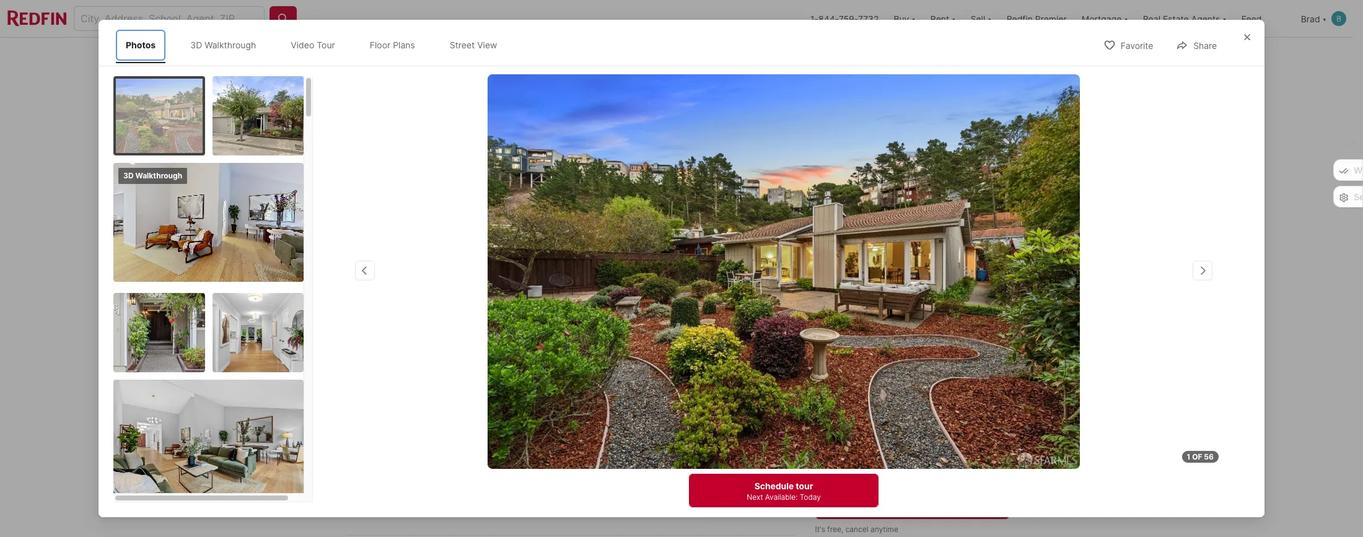 Task type: describe. For each thing, give the bounding box(es) containing it.
7732
[[858, 13, 879, 24]]

street view inside tab
[[450, 40, 497, 50]]

tab list inside dialog
[[113, 27, 520, 63]]

video tour tab
[[281, 30, 345, 60]]

tour for schedule tour
[[926, 498, 946, 510]]

tab list containing feed
[[345, 38, 752, 70]]

dialog containing photos
[[99, 20, 1265, 517]]

55 photos
[[946, 313, 989, 324]]

pre-
[[430, 429, 448, 440]]

view inside button
[[679, 313, 700, 324]]

video for video tour
[[291, 40, 314, 50]]

City, Address, School, Agent, ZIP search field
[[74, 6, 265, 31]]

beds
[[518, 428, 541, 440]]

2 inside 2 baths
[[571, 409, 580, 426]]

premier
[[1035, 13, 1067, 24]]

2 tab from the left
[[581, 40, 681, 70]]

floor plans button
[[534, 306, 619, 331]]

thursday
[[954, 384, 994, 393]]

free,
[[828, 525, 844, 534]]

3d walkthrough inside tab
[[190, 40, 256, 50]]

cancel
[[846, 525, 869, 534]]

it's free, cancel anytime
[[815, 525, 899, 534]]

1 tab from the left
[[488, 40, 581, 70]]

map entry image
[[714, 356, 796, 438]]

today
[[800, 493, 821, 502]]

available:
[[765, 493, 798, 502]]

person
[[868, 458, 893, 468]]

submit search image
[[277, 12, 289, 25]]

schedule tour
[[879, 498, 946, 510]]

thursday 2 nov
[[954, 384, 994, 427]]

2 inside thursday 2 nov
[[968, 394, 979, 416]]

via
[[949, 458, 959, 468]]

floor plans inside button
[[562, 313, 608, 324]]

overview tab
[[419, 40, 488, 70]]

video
[[961, 458, 980, 468]]

1 vertical spatial walkthrough
[[135, 171, 182, 180]]

floor inside tab
[[370, 40, 391, 50]]

video tour
[[291, 40, 335, 50]]

redfin premier button
[[999, 0, 1074, 37]]

baths
[[571, 428, 598, 440]]

2,113 sq ft
[[630, 409, 665, 440]]

next image
[[994, 396, 1014, 415]]

get pre-approved
[[413, 429, 488, 440]]

1 vertical spatial 3d
[[123, 171, 134, 180]]

tour via video chat
[[931, 458, 998, 468]]

user photo image
[[1332, 11, 1347, 26]]

55
[[946, 313, 957, 324]]

floor inside button
[[562, 313, 583, 324]]

feed link
[[359, 48, 405, 63]]

photos
[[126, 40, 156, 50]]

tuesday
[[834, 384, 868, 393]]

share button
[[1166, 32, 1228, 58]]

get
[[413, 429, 428, 440]]

tour for schedule tour next available: today
[[796, 481, 813, 491]]

floor plans tab
[[360, 30, 425, 60]]

1 of 56
[[1187, 452, 1214, 462]]

tour in person option
[[815, 447, 906, 479]]

tour inside tab
[[317, 40, 335, 50]]

it's
[[815, 525, 825, 534]]

street inside button
[[652, 313, 677, 324]]

feed inside button
[[1242, 13, 1262, 24]]

share
[[1194, 40, 1217, 51]]

go
[[815, 356, 835, 373]]

1-844-759-7732
[[811, 13, 879, 24]]

favorite
[[1121, 40, 1154, 51]]

video for video
[[494, 313, 519, 324]]

plans inside tab
[[393, 40, 415, 50]]

1 inside wednesday 1 nov
[[908, 394, 917, 416]]

in
[[859, 458, 866, 468]]

3 beds
[[518, 409, 541, 440]]

street view inside button
[[652, 313, 700, 324]]

redfin
[[1007, 13, 1033, 24]]



Task type: vqa. For each thing, say whether or not it's contained in the screenshot.
Rent
no



Task type: locate. For each thing, give the bounding box(es) containing it.
2
[[968, 394, 979, 416], [571, 409, 580, 426]]

759-
[[839, 13, 858, 24]]

0 horizontal spatial tour
[[317, 40, 335, 50]]

tuesday 31 oct
[[834, 384, 868, 427]]

approved
[[448, 429, 488, 440]]

tour via video chat option
[[906, 447, 1009, 479]]

0 horizontal spatial street
[[450, 40, 475, 50]]

plans inside button
[[585, 313, 608, 324]]

favorite button
[[1093, 32, 1164, 58]]

list box containing tour in person
[[815, 447, 1009, 479]]

tour left feed link
[[317, 40, 335, 50]]

tour up today on the bottom right
[[796, 481, 813, 491]]

1 horizontal spatial tour
[[838, 356, 867, 373]]

street view
[[450, 40, 497, 50], [652, 313, 700, 324]]

image image
[[212, 76, 304, 155], [116, 78, 202, 153], [113, 163, 304, 282], [113, 293, 205, 372], [212, 293, 304, 372], [113, 380, 304, 499]]

0 horizontal spatial 3d
[[123, 171, 134, 180]]

1 horizontal spatial video
[[494, 313, 519, 324]]

0 horizontal spatial schedule
[[755, 481, 794, 491]]

0 vertical spatial street
[[450, 40, 475, 50]]

ca
[[480, 380, 494, 393]]

schedule up anytime
[[879, 498, 924, 510]]

dialog
[[99, 20, 1265, 517]]

1 vertical spatial plans
[[585, 313, 608, 324]]

anytime
[[871, 525, 899, 534]]

tour for tour via video chat
[[931, 458, 947, 468]]

video inside video tour tab
[[291, 40, 314, 50]]

94131
[[497, 380, 525, 393]]

1 horizontal spatial schedule
[[879, 498, 924, 510]]

baths link
[[571, 428, 598, 440]]

view inside tab
[[477, 40, 497, 50]]

schedule up available: on the bottom of page
[[755, 481, 794, 491]]

video button
[[466, 306, 529, 331]]

wednesday
[[889, 384, 935, 393]]

1 vertical spatial street
[[652, 313, 677, 324]]

1
[[908, 394, 917, 416], [1187, 452, 1191, 462]]

tour inside the schedule tour next available: today
[[796, 481, 813, 491]]

0 vertical spatial tour
[[838, 356, 867, 373]]

sq
[[630, 428, 642, 440]]

0 vertical spatial feed
[[1242, 13, 1262, 24]]

844-
[[819, 13, 839, 24]]

1 horizontal spatial nov
[[966, 417, 982, 427]]

0 horizontal spatial video
[[291, 40, 314, 50]]

2 baths
[[571, 409, 598, 440]]

floor plans inside tab
[[370, 40, 415, 50]]

1 vertical spatial 1
[[1187, 452, 1191, 462]]

street view tab
[[440, 30, 507, 60]]

1 vertical spatial feed
[[384, 50, 405, 60]]

nov inside thursday 2 nov
[[966, 417, 982, 427]]

64 crags ct image
[[488, 74, 1080, 469]]

0 horizontal spatial plans
[[393, 40, 415, 50]]

2 horizontal spatial tour
[[931, 458, 947, 468]]

video
[[291, 40, 314, 50], [494, 313, 519, 324]]

nov down wednesday on the bottom right of page
[[904, 417, 920, 427]]

home
[[900, 356, 939, 373]]

floor
[[370, 40, 391, 50], [562, 313, 583, 324]]

0 vertical spatial 3d
[[190, 40, 202, 50]]

2 horizontal spatial tour
[[926, 498, 946, 510]]

64 crags ct, san francisco, ca 94131 image
[[345, 73, 810, 341], [815, 73, 1009, 204], [815, 209, 1009, 341]]

this
[[870, 356, 897, 373]]

0 horizontal spatial walkthrough
[[135, 171, 182, 180]]

plans
[[393, 40, 415, 50], [585, 313, 608, 324]]

wednesday 1 nov
[[889, 384, 935, 427]]

1 vertical spatial street view
[[652, 313, 700, 324]]

nov for 1
[[904, 417, 920, 427]]

tab
[[488, 40, 581, 70], [581, 40, 681, 70], [681, 40, 742, 70]]

None button
[[823, 376, 879, 435], [884, 377, 940, 434], [945, 377, 1002, 434], [823, 376, 879, 435], [884, 377, 940, 434], [945, 377, 1002, 434]]

tour
[[317, 40, 335, 50], [841, 458, 858, 468], [931, 458, 947, 468]]

tour in person
[[841, 458, 893, 468]]

nov
[[904, 417, 920, 427], [966, 417, 982, 427]]

schedule inside button
[[879, 498, 924, 510]]

3d
[[190, 40, 202, 50], [123, 171, 134, 180]]

video inside video button
[[494, 313, 519, 324]]

1 horizontal spatial street view
[[652, 313, 700, 324]]

ca 94131
[[480, 380, 525, 393]]

1 inside dialog
[[1187, 452, 1191, 462]]

tour inside "option"
[[931, 458, 947, 468]]

1-
[[811, 13, 819, 24]]

2 up baths
[[571, 409, 580, 426]]

walkthrough
[[205, 40, 256, 50], [135, 171, 182, 180]]

schedule tour button
[[815, 489, 1009, 519]]

feed
[[1242, 13, 1262, 24], [384, 50, 405, 60]]

0 vertical spatial schedule
[[755, 481, 794, 491]]

1 vertical spatial view
[[679, 313, 700, 324]]

1 vertical spatial video
[[494, 313, 519, 324]]

0 horizontal spatial floor
[[370, 40, 391, 50]]

schedule for schedule tour
[[879, 498, 924, 510]]

0 vertical spatial street view
[[450, 40, 497, 50]]

0 horizontal spatial street view
[[450, 40, 497, 50]]

3 tab from the left
[[681, 40, 742, 70]]

go tour this home
[[815, 356, 939, 373]]

tour inside option
[[841, 458, 858, 468]]

1 down wednesday on the bottom right of page
[[908, 394, 917, 416]]

schedule inside the schedule tour next available: today
[[755, 481, 794, 491]]

overview
[[433, 50, 474, 60]]

next
[[747, 493, 763, 502]]

1 vertical spatial 3d walkthrough
[[123, 171, 182, 180]]

tour inside button
[[926, 498, 946, 510]]

street
[[450, 40, 475, 50], [652, 313, 677, 324]]

0 horizontal spatial 3d walkthrough
[[123, 171, 182, 180]]

feed button
[[1234, 0, 1294, 37]]

1 vertical spatial floor
[[562, 313, 583, 324]]

0 vertical spatial 3d walkthrough
[[190, 40, 256, 50]]

1 horizontal spatial 3d walkthrough
[[190, 40, 256, 50]]

0 vertical spatial view
[[477, 40, 497, 50]]

0 horizontal spatial 1
[[908, 394, 917, 416]]

get pre-approved link
[[413, 429, 488, 440]]

2,113
[[630, 409, 665, 426]]

tour up tuesday
[[838, 356, 867, 373]]

photos
[[959, 313, 989, 324]]

0 vertical spatial walkthrough
[[205, 40, 256, 50]]

0 vertical spatial plans
[[393, 40, 415, 50]]

1 horizontal spatial floor plans
[[562, 313, 608, 324]]

1 horizontal spatial tour
[[841, 458, 858, 468]]

1 horizontal spatial feed
[[1242, 13, 1262, 24]]

1 nov from the left
[[904, 417, 920, 427]]

2 vertical spatial tour
[[926, 498, 946, 510]]

1 horizontal spatial 2
[[968, 394, 979, 416]]

1 horizontal spatial 3d
[[190, 40, 202, 50]]

1 horizontal spatial walkthrough
[[205, 40, 256, 50]]

view
[[477, 40, 497, 50], [679, 313, 700, 324]]

feed inside tab list
[[384, 50, 405, 60]]

tour for tour in person
[[841, 458, 858, 468]]

tab list
[[113, 27, 520, 63], [345, 38, 752, 70]]

0 vertical spatial floor
[[370, 40, 391, 50]]

1 horizontal spatial street
[[652, 313, 677, 324]]

schedule for schedule tour next available: today
[[755, 481, 794, 491]]

0 vertical spatial 1
[[908, 394, 917, 416]]

1 vertical spatial floor plans
[[562, 313, 608, 324]]

photos tab
[[116, 30, 166, 60]]

1 horizontal spatial floor
[[562, 313, 583, 324]]

tab list containing photos
[[113, 27, 520, 63]]

1 horizontal spatial 1
[[1187, 452, 1191, 462]]

schedule tour next available: today
[[747, 481, 821, 502]]

walkthrough inside tab
[[205, 40, 256, 50]]

redfin premier
[[1007, 13, 1067, 24]]

tour for go tour this home
[[838, 356, 867, 373]]

nov for 2
[[966, 417, 982, 427]]

0 horizontal spatial 2
[[571, 409, 580, 426]]

ft
[[645, 428, 655, 440]]

1 horizontal spatial plans
[[585, 313, 608, 324]]

tour
[[838, 356, 867, 373], [796, 481, 813, 491], [926, 498, 946, 510]]

1 left "of"
[[1187, 452, 1191, 462]]

0 vertical spatial floor plans
[[370, 40, 415, 50]]

2 down thursday
[[968, 394, 979, 416]]

tour down tour via video chat "option"
[[926, 498, 946, 510]]

0 horizontal spatial nov
[[904, 417, 920, 427]]

55 photos button
[[919, 306, 999, 331]]

floor plans
[[370, 40, 415, 50], [562, 313, 608, 324]]

chat
[[982, 458, 998, 468]]

3d inside tab
[[190, 40, 202, 50]]

3d walkthrough tab
[[180, 30, 266, 60]]

3
[[518, 409, 527, 426]]

street inside tab
[[450, 40, 475, 50]]

31
[[841, 394, 861, 416]]

3d walkthrough
[[190, 40, 256, 50], [123, 171, 182, 180]]

0 horizontal spatial view
[[477, 40, 497, 50]]

1 vertical spatial schedule
[[879, 498, 924, 510]]

nov inside wednesday 1 nov
[[904, 417, 920, 427]]

56
[[1204, 452, 1214, 462]]

0 horizontal spatial feed
[[384, 50, 405, 60]]

1 vertical spatial tour
[[796, 481, 813, 491]]

list box
[[815, 447, 1009, 479]]

nov down thursday
[[966, 417, 982, 427]]

0 horizontal spatial tour
[[796, 481, 813, 491]]

0 horizontal spatial floor plans
[[370, 40, 415, 50]]

street view button
[[624, 306, 711, 331]]

1 horizontal spatial view
[[679, 313, 700, 324]]

2 nov from the left
[[966, 417, 982, 427]]

oct
[[843, 417, 859, 427]]

1-844-759-7732 link
[[811, 13, 879, 24]]

tour left "via"
[[931, 458, 947, 468]]

0 vertical spatial video
[[291, 40, 314, 50]]

schedule
[[755, 481, 794, 491], [879, 498, 924, 510]]

of
[[1192, 452, 1203, 462]]

tour left in
[[841, 458, 858, 468]]



